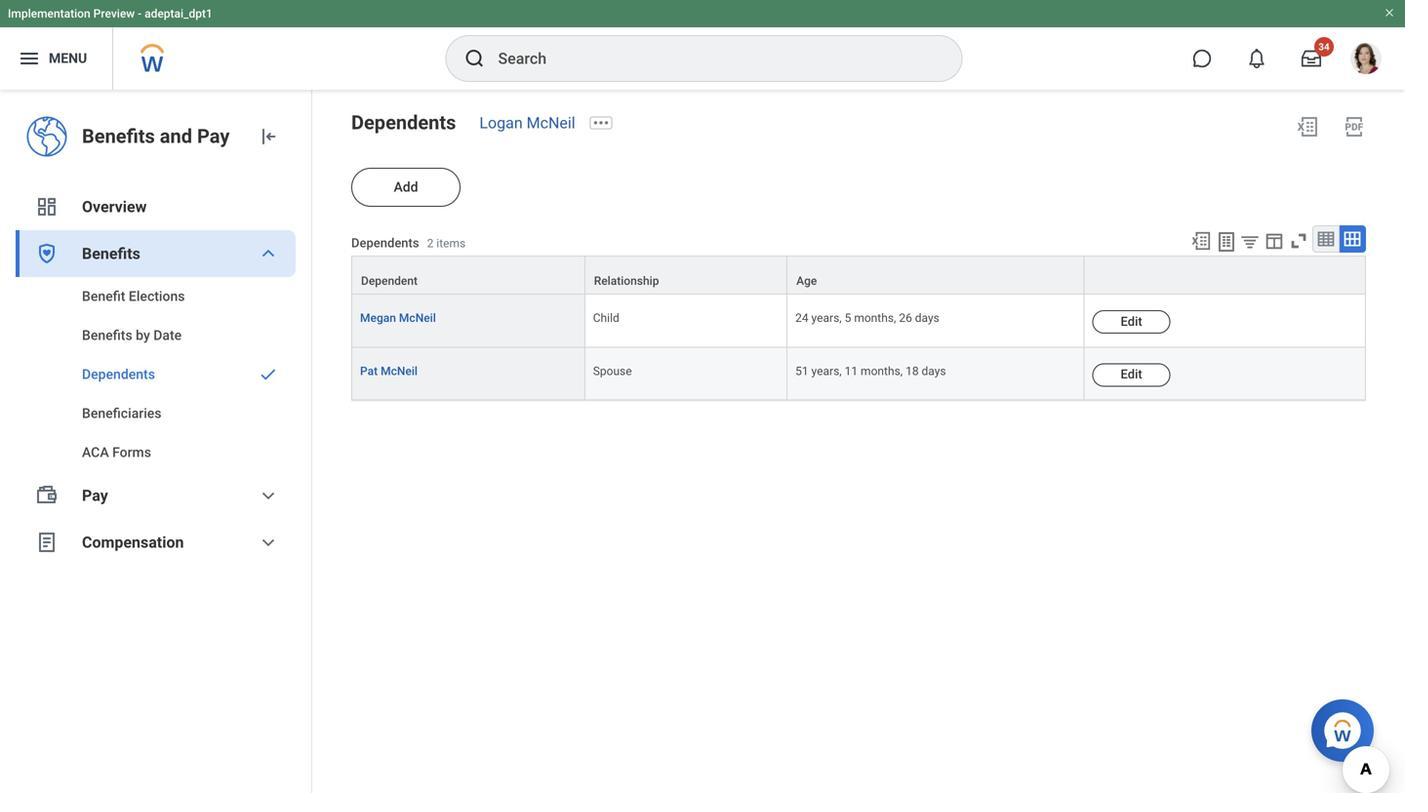 Task type: locate. For each thing, give the bounding box(es) containing it.
days right the 26
[[916, 311, 940, 325]]

years, for 24
[[812, 311, 842, 325]]

1 edit from the top
[[1121, 314, 1143, 329]]

months,
[[855, 311, 897, 325], [861, 365, 903, 378]]

days
[[916, 311, 940, 325], [922, 365, 947, 378]]

1 vertical spatial edit button
[[1093, 364, 1171, 387]]

2 vertical spatial mcneil
[[381, 365, 418, 378]]

compensation
[[82, 534, 184, 552]]

1 vertical spatial years,
[[812, 365, 842, 378]]

notifications large image
[[1248, 49, 1267, 68]]

row
[[351, 256, 1367, 295]]

mcneil for logan mcneil
[[527, 114, 576, 132]]

view printable version (pdf) image
[[1343, 115, 1367, 139]]

0 vertical spatial edit
[[1121, 314, 1143, 329]]

mcneil
[[527, 114, 576, 132], [399, 311, 436, 325], [381, 365, 418, 378]]

0 vertical spatial days
[[916, 311, 940, 325]]

search image
[[463, 47, 487, 70]]

spouse element
[[593, 361, 632, 378]]

1 benefits from the top
[[82, 125, 155, 148]]

months, for 26
[[855, 311, 897, 325]]

days for 24 years, 5 months, 26 days
[[916, 311, 940, 325]]

benefits up benefit in the top of the page
[[82, 245, 140, 263]]

logan mcneil link
[[480, 114, 576, 132]]

2 benefits from the top
[[82, 245, 140, 263]]

3 benefits from the top
[[82, 328, 132, 344]]

0 vertical spatial chevron down small image
[[257, 242, 280, 266]]

megan mcneil
[[360, 311, 436, 325]]

benefits
[[82, 125, 155, 148], [82, 245, 140, 263], [82, 328, 132, 344]]

pat
[[360, 365, 378, 378]]

1 vertical spatial benefits
[[82, 245, 140, 263]]

0 vertical spatial dependents
[[351, 111, 456, 134]]

export to excel image
[[1191, 230, 1212, 252]]

dependents up add
[[351, 111, 456, 134]]

benefits for benefits and pay
[[82, 125, 155, 148]]

years, left 11
[[812, 365, 842, 378]]

benefits inside benefits and pay element
[[82, 125, 155, 148]]

months, left the 18
[[861, 365, 903, 378]]

1 vertical spatial days
[[922, 365, 947, 378]]

1 edit button from the top
[[1093, 311, 1171, 334]]

overview link
[[16, 184, 296, 230]]

1 chevron down small image from the top
[[257, 242, 280, 266]]

51 years, 11 months, 18 days
[[796, 365, 947, 378]]

chevron down small image
[[257, 242, 280, 266], [257, 531, 280, 555]]

age button
[[788, 257, 1084, 294]]

dependents up dependent
[[351, 236, 419, 250]]

24 years, 5 months, 26 days
[[796, 311, 940, 325]]

megan
[[360, 311, 396, 325]]

logan
[[480, 114, 523, 132]]

1 vertical spatial pay
[[82, 487, 108, 505]]

edit row
[[351, 295, 1367, 348], [351, 348, 1367, 401]]

edit row up 11
[[351, 295, 1367, 348]]

2 vertical spatial dependents
[[82, 367, 155, 383]]

0 vertical spatial edit button
[[1093, 311, 1171, 334]]

years, left 5
[[812, 311, 842, 325]]

items
[[437, 237, 466, 250]]

mcneil right "pat"
[[381, 365, 418, 378]]

0 vertical spatial mcneil
[[527, 114, 576, 132]]

34
[[1319, 41, 1330, 53]]

add
[[394, 179, 418, 195]]

years,
[[812, 311, 842, 325], [812, 365, 842, 378]]

Search Workday  search field
[[498, 37, 922, 80]]

24
[[796, 311, 809, 325]]

0 vertical spatial months,
[[855, 311, 897, 325]]

edit button
[[1093, 311, 1171, 334], [1093, 364, 1171, 387]]

table image
[[1317, 229, 1336, 249]]

pay button
[[16, 472, 296, 519]]

days right the 18
[[922, 365, 947, 378]]

0 horizontal spatial pay
[[82, 487, 108, 505]]

elections
[[129, 288, 185, 305]]

pay down aca
[[82, 487, 108, 505]]

0 vertical spatial years,
[[812, 311, 842, 325]]

0 vertical spatial benefits
[[82, 125, 155, 148]]

edit
[[1121, 314, 1143, 329], [1121, 367, 1143, 382]]

2 years, from the top
[[812, 365, 842, 378]]

34 button
[[1291, 37, 1335, 80]]

mcneil for megan mcneil
[[399, 311, 436, 325]]

0 vertical spatial pay
[[197, 125, 230, 148]]

export to worksheets image
[[1215, 230, 1239, 254]]

2 vertical spatial benefits
[[82, 328, 132, 344]]

1 vertical spatial mcneil
[[399, 311, 436, 325]]

dependents
[[351, 111, 456, 134], [351, 236, 419, 250], [82, 367, 155, 383]]

1 years, from the top
[[812, 311, 842, 325]]

benefits left by
[[82, 328, 132, 344]]

edit row down 24 years, 5 months, 26 days
[[351, 348, 1367, 401]]

chevron down small image for compensation
[[257, 531, 280, 555]]

benefits inside benefits dropdown button
[[82, 245, 140, 263]]

aca forms link
[[16, 433, 296, 472]]

select to filter grid data image
[[1240, 231, 1261, 252]]

mcneil right megan
[[399, 311, 436, 325]]

fullscreen image
[[1289, 230, 1310, 252]]

compensation button
[[16, 519, 296, 566]]

months, right 5
[[855, 311, 897, 325]]

pat mcneil
[[360, 365, 418, 378]]

toolbar
[[1182, 226, 1367, 256]]

benefits inside benefits element
[[82, 328, 132, 344]]

benefit elections
[[82, 288, 185, 305]]

relationship button
[[585, 257, 787, 294]]

chevron down small image for benefits
[[257, 242, 280, 266]]

relationship
[[594, 274, 659, 288]]

days for 51 years, 11 months, 18 days
[[922, 365, 947, 378]]

aca
[[82, 445, 109, 461]]

export to excel image
[[1296, 115, 1320, 139]]

5
[[845, 311, 852, 325]]

1 vertical spatial edit
[[1121, 367, 1143, 382]]

and
[[160, 125, 192, 148]]

implementation preview -   adeptai_dpt1
[[8, 7, 213, 21]]

2 edit from the top
[[1121, 367, 1143, 382]]

spouse
[[593, 365, 632, 378]]

2 chevron down small image from the top
[[257, 531, 280, 555]]

mcneil right the logan
[[527, 114, 576, 132]]

by
[[136, 328, 150, 344]]

benefits left the and
[[82, 125, 155, 148]]

1 vertical spatial months,
[[861, 365, 903, 378]]

1 vertical spatial chevron down small image
[[257, 531, 280, 555]]

pay inside dropdown button
[[82, 487, 108, 505]]

dependents link
[[16, 355, 296, 394]]

dependents up beneficiaries
[[82, 367, 155, 383]]

pay
[[197, 125, 230, 148], [82, 487, 108, 505]]

pay right the and
[[197, 125, 230, 148]]



Task type: describe. For each thing, give the bounding box(es) containing it.
implementation
[[8, 7, 90, 21]]

click to view/edit grid preferences image
[[1264, 230, 1286, 252]]

document alt image
[[35, 531, 59, 555]]

11
[[845, 365, 858, 378]]

date
[[154, 328, 182, 344]]

chevron down small image
[[257, 484, 280, 508]]

benefits button
[[16, 230, 296, 277]]

row containing dependent
[[351, 256, 1367, 295]]

child
[[593, 311, 620, 325]]

profile logan mcneil image
[[1351, 43, 1382, 78]]

-
[[138, 7, 142, 21]]

2 edit button from the top
[[1093, 364, 1171, 387]]

benefits image
[[35, 242, 59, 266]]

megan mcneil link
[[360, 308, 436, 325]]

dependents inside benefits element
[[82, 367, 155, 383]]

beneficiaries link
[[16, 394, 296, 433]]

51
[[796, 365, 809, 378]]

benefits element
[[16, 277, 296, 472]]

26
[[899, 311, 913, 325]]

benefits for benefits by date
[[82, 328, 132, 344]]

task pay image
[[35, 484, 59, 508]]

logan mcneil
[[480, 114, 576, 132]]

beneficiaries
[[82, 406, 162, 422]]

mcneil for pat mcneil
[[381, 365, 418, 378]]

age
[[797, 274, 817, 288]]

overview
[[82, 198, 147, 216]]

dashboard image
[[35, 195, 59, 219]]

expand table image
[[1343, 229, 1363, 249]]

benefit elections link
[[16, 277, 296, 316]]

navigation pane region
[[0, 90, 312, 794]]

18
[[906, 365, 919, 378]]

years, for 51
[[812, 365, 842, 378]]

dependent button
[[352, 257, 585, 294]]

preview
[[93, 7, 135, 21]]

close environment banner image
[[1384, 7, 1396, 19]]

benefits and pay
[[82, 125, 230, 148]]

menu button
[[0, 27, 113, 90]]

1 edit row from the top
[[351, 295, 1367, 348]]

menu
[[49, 50, 87, 66]]

menu banner
[[0, 0, 1406, 90]]

pat mcneil link
[[360, 361, 418, 378]]

benefits and pay element
[[82, 123, 241, 150]]

forms
[[112, 445, 151, 461]]

benefits for benefits
[[82, 245, 140, 263]]

inbox large image
[[1302, 49, 1322, 68]]

months, for 18
[[861, 365, 903, 378]]

aca forms
[[82, 445, 151, 461]]

2 edit row from the top
[[351, 348, 1367, 401]]

dependents 2 items
[[351, 236, 466, 250]]

adeptai_dpt1
[[145, 7, 213, 21]]

benefit
[[82, 288, 125, 305]]

1 horizontal spatial pay
[[197, 125, 230, 148]]

child element
[[593, 308, 620, 325]]

add button
[[351, 168, 461, 207]]

2
[[427, 237, 434, 250]]

transformation import image
[[257, 125, 280, 148]]

1 vertical spatial dependents
[[351, 236, 419, 250]]

dependent
[[361, 274, 418, 288]]

justify image
[[18, 47, 41, 70]]

benefits by date link
[[16, 316, 296, 355]]

benefits by date
[[82, 328, 182, 344]]

check image
[[257, 365, 280, 385]]



Task type: vqa. For each thing, say whether or not it's contained in the screenshot.
ACA Forms link
yes



